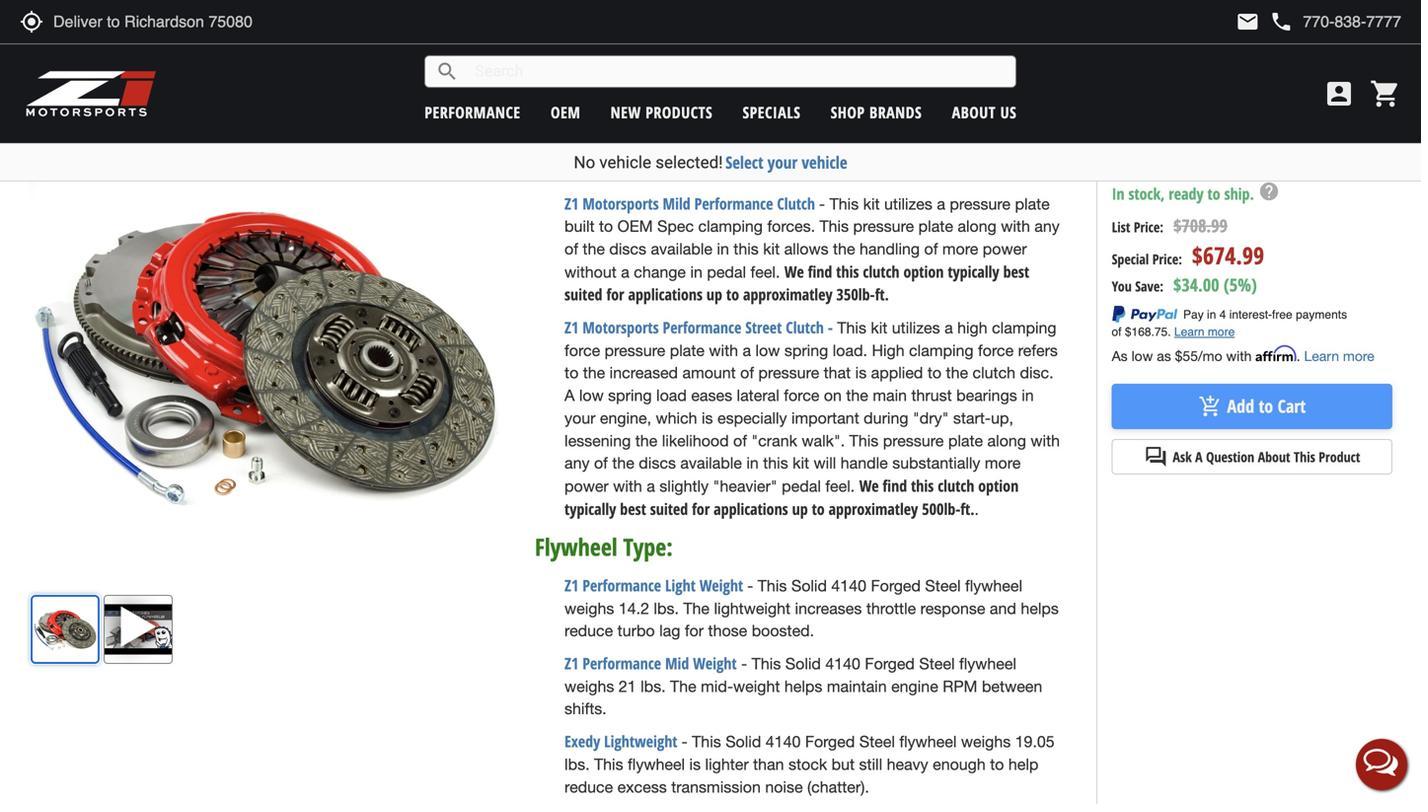 Task type: describe. For each thing, give the bounding box(es) containing it.
any inside this pressure plate along with any of the discs available in this kit will handle substantially more power with a slightly "heavier" pedal feel.
[[565, 454, 590, 473]]

in right 'change'
[[691, 263, 703, 281]]

type: for clutch type:
[[598, 149, 648, 181]]

mail link
[[1237, 10, 1260, 34]]

account_box
[[1324, 78, 1356, 110]]

phone link
[[1270, 10, 1402, 34]]

shop brands
[[831, 102, 922, 123]]

z1 motorsports performance street clutch - link
[[565, 317, 833, 338]]

bearing,
[[898, 50, 957, 68]]

power inside this pressure plate along with any of the discs available in this kit will handle substantially more power with a slightly "heavier" pedal feel.
[[565, 477, 609, 496]]

to up thrust
[[928, 364, 942, 382]]

as
[[1157, 348, 1172, 364]]

turbo
[[618, 622, 655, 640]]

performance up amount
[[663, 317, 742, 338]]

with inside 'this kit utilizes a high clamping force pressure plate with a low spring load. high clamping force refers to the increased amount of pressure that is applied to the clutch disc. a low spring load eases lateral force on the main thrust bearings in your engine, which is especially important during "dry" start-up, lessening the likelihood of "crank walk".'
[[709, 341, 739, 360]]

weight for z1 performance light weight
[[700, 575, 744, 596]]

1 horizontal spatial low
[[756, 341, 780, 360]]

is inside - this solid 4140 forged steel flywheel weighs 19.05 lbs. this flywheel is lighter than stock but still heavy enough to help reduce excess transmission noise (chatter).
[[690, 756, 701, 774]]

2 vertical spatial clamping
[[909, 341, 974, 360]]

$55
[[1176, 348, 1199, 364]]

2 choice from the top
[[611, 95, 657, 113]]

up for 500lb-
[[792, 498, 808, 520]]

to inside e find this clutch option typically best suited for applications up to approximatley 350lb-ft.
[[727, 284, 740, 305]]

- for this
[[819, 195, 826, 213]]

14.2
[[619, 600, 650, 618]]

1 vertical spatial is
[[702, 409, 713, 427]]

change
[[634, 263, 686, 281]]

but
[[832, 756, 855, 774]]

vehicle inside no vehicle selected! select your vehicle
[[600, 153, 652, 172]]

substantially
[[893, 454, 981, 473]]

typically for e find this clutch option typically best suited for applications up to approximatley 500lb-ft.
[[565, 498, 616, 520]]

reduce inside "- this solid 4140 forged steel flywheel weighs 14.2 lbs. the lightweight increases throttle response and helps reduce turbo lag for those boosted."
[[565, 622, 613, 640]]

- this solid 4140 forged steel flywheel weighs 19.05 lbs. this flywheel is lighter than stock but still heavy enough to help reduce excess transmission noise (chatter).
[[565, 733, 1055, 797]]

a inside 'this kit utilizes a high clamping force pressure plate with a low spring load. high clamping force refers to the increased amount of pressure that is applied to the clutch disc. a low spring load eases lateral force on the main thrust bearings in your engine, which is especially important during "dry" start-up, lessening the likelihood of "crank walk".'
[[565, 387, 575, 405]]

start-
[[954, 409, 991, 427]]

forged for z1 performance mid weight
[[865, 655, 915, 673]]

this inside - this solid 4140 forged steel flywheel weighs 21 lbs. the mid-weight helps maintain engine rpm between shifts.
[[752, 655, 781, 673]]

learn
[[1305, 348, 1340, 364]]

pressure inside this pressure plate along with any of the discs available in this kit will handle substantially more power with a slightly "heavier" pedal feel.
[[883, 432, 944, 450]]

oem link
[[551, 102, 581, 123]]

1 vertical spatial .
[[975, 500, 979, 519]]

of down especially
[[734, 432, 747, 450]]

discs inside - this kit utilizes a pressure plate built to oem spec clamping forces. this pressure plate along with any of the discs available in this kit allows the handling of more power without a change in pedal feel.
[[610, 240, 647, 258]]

performance link
[[425, 102, 521, 123]]

engine
[[892, 678, 939, 696]]

load.
[[833, 341, 868, 360]]

high
[[958, 319, 988, 337]]

ft. for 350lb-
[[875, 284, 889, 305]]

clutch up forces.
[[777, 193, 816, 214]]

e find this clutch option typically best suited for applications up to approximatley 500lb-ft.
[[565, 475, 1019, 520]]

kit down forces.
[[763, 240, 780, 258]]

this inside this pressure plate along with any of the discs available in this kit will handle substantially more power with a slightly "heavier" pedal feel.
[[763, 454, 789, 473]]

(5%)
[[1224, 273, 1258, 297]]

this inside - this kit utilizes a pressure plate built to oem spec clamping forces. this pressure plate along with any of the discs available in this kit allows the handling of more power without a change in pedal feel.
[[734, 240, 759, 258]]

ready
[[1169, 183, 1204, 205]]

lbs. inside "- this solid 4140 forged steel flywheel weighs 14.2 lbs. the lightweight increases throttle response and helps reduce turbo lag for those boosted."
[[654, 600, 679, 618]]

line
[[759, 116, 785, 137]]

new products
[[611, 102, 713, 123]]

for for e find this clutch option typically best suited for applications up to approximatley 350lb-ft.
[[607, 284, 625, 305]]

no
[[574, 153, 596, 172]]

0 horizontal spatial low
[[579, 387, 604, 405]]

product
[[1319, 448, 1361, 466]]

question_answer
[[1145, 445, 1168, 469]]

- for helps
[[742, 655, 748, 673]]

refers
[[1019, 341, 1058, 360]]

lag
[[660, 622, 681, 640]]

applications for e find this clutch option typically best suited for applications up to approximatley 350lb-ft.
[[628, 284, 703, 305]]

feel. inside this pressure plate along with any of the discs available in this kit will handle substantially more power with a slightly "heavier" pedal feel.
[[826, 477, 855, 496]]

response
[[921, 600, 986, 618]]

best for e find this clutch option typically best suited for applications up to approximatley 500lb-ft.
[[620, 498, 646, 520]]

suited for e find this clutch option typically best suited for applications up to approximatley 500lb-ft.
[[650, 498, 688, 520]]

forged inside "- this solid 4140 forged steel flywheel weighs 14.2 lbs. the lightweight increases throttle response and helps reduce turbo lag for those boosted."
[[871, 577, 921, 595]]

performance up 21
[[583, 653, 662, 674]]

still
[[859, 756, 883, 774]]

z1 for z1 motorsports mild performance clutch
[[565, 193, 579, 214]]

0 vertical spatial spring
[[785, 341, 829, 360]]

add_shopping_cart add to cart
[[1199, 395, 1307, 419]]

clutch left line on the right top of the page
[[718, 116, 756, 137]]

bearings
[[957, 387, 1018, 405]]

the down engine,
[[636, 432, 658, 450]]

phone
[[1270, 10, 1294, 34]]

solid for z1 performance mid weight
[[786, 655, 821, 673]]

rpm
[[943, 678, 978, 696]]

this down exedy lightweight link
[[594, 756, 624, 774]]

those
[[708, 622, 748, 640]]

flywheel up excess
[[628, 756, 685, 774]]

this down "select your vehicle" link
[[830, 195, 859, 213]]

/mo
[[1199, 348, 1223, 364]]

motorsports for mild
[[583, 193, 659, 214]]

price: for $708.99
[[1134, 218, 1164, 237]]

pressure up increased
[[605, 341, 666, 360]]

this inside the question_answer ask a question about this product
[[1294, 448, 1316, 466]]

the up thrust
[[946, 364, 969, 382]]

available inside this pressure plate along with any of the discs available in this kit will handle substantially more power with a slightly "heavier" pedal feel.
[[681, 454, 742, 473]]

plate inside this pressure plate along with any of the discs available in this kit will handle substantially more power with a slightly "heavier" pedal feel.
[[949, 432, 984, 450]]

performance down the select
[[695, 193, 774, 214]]

4140 for z1 performance mid weight
[[826, 655, 861, 673]]

to right add
[[1259, 395, 1274, 419]]

applied
[[871, 364, 924, 382]]

question
[[1207, 448, 1255, 466]]

for inside "- this solid 4140 forged steel flywheel weighs 14.2 lbs. the lightweight increases throttle response and helps reduce turbo lag for those boosted."
[[685, 622, 704, 640]]

2 horizontal spatial force
[[979, 341, 1014, 360]]

maintain
[[827, 678, 887, 696]]

of up braided stainless steel clutch line link
[[662, 95, 676, 113]]

steel inside the your choice of clutch kit (includes throw out bearing, pilot bushing, & alignment tool) your choice of flywheel braided stainless steel clutch line
[[684, 116, 714, 137]]

affirm
[[1256, 346, 1297, 362]]

19.05
[[1016, 733, 1055, 751]]

eases
[[691, 387, 733, 405]]

"dry"
[[913, 409, 949, 427]]

the left increased
[[583, 364, 605, 382]]

- for lighter
[[682, 733, 688, 751]]

&
[[575, 73, 585, 91]]

built
[[565, 217, 595, 236]]

engine,
[[600, 409, 652, 427]]

z1 motorsports logo image
[[25, 69, 157, 118]]

to inside - this solid 4140 forged steel flywheel weighs 19.05 lbs. this flywheel is lighter than stock but still heavy enough to help reduce excess transmission noise (chatter).
[[991, 756, 1005, 774]]

with inside as low as $55 /mo with affirm . learn more
[[1227, 348, 1252, 364]]

you
[[1112, 277, 1132, 296]]

1 vertical spatial spring
[[608, 387, 652, 405]]

4140 for exedy lightweight
[[766, 733, 801, 751]]

z1 performance mid weight link
[[565, 653, 737, 674]]

kit up handling
[[864, 195, 880, 213]]

z1 for z1 performance mid weight
[[565, 653, 579, 674]]

of up tool)
[[662, 50, 676, 68]]

w for 350lb-
[[785, 261, 797, 282]]

no vehicle selected! select your vehicle
[[574, 151, 848, 174]]

approximatley for 350lb-
[[743, 284, 833, 305]]

$34.00
[[1174, 273, 1220, 297]]

the inside this pressure plate along with any of the discs available in this kit will handle substantially more power with a slightly "heavier" pedal feel.
[[612, 454, 635, 473]]

brands
[[870, 102, 922, 123]]

0 horizontal spatial about
[[952, 102, 996, 123]]

allows
[[785, 240, 829, 258]]

21
[[619, 678, 636, 696]]

performance up 14.2
[[583, 575, 662, 596]]

z1 performance mid weight
[[565, 653, 737, 674]]

on
[[824, 387, 842, 405]]

this up lighter
[[692, 733, 721, 751]]

mild
[[663, 193, 691, 214]]

throw
[[819, 50, 863, 68]]

about us
[[952, 102, 1017, 123]]

utilizes inside - this kit utilizes a pressure plate built to oem spec clamping forces. this pressure plate along with any of the discs available in this kit allows the handling of more power without a change in pedal feel.
[[885, 195, 933, 213]]

to inside 'in stock, ready to ship. help'
[[1208, 183, 1221, 205]]

during
[[864, 409, 909, 427]]

lateral
[[737, 387, 780, 405]]

clutch down braided
[[535, 149, 592, 181]]

this up allows
[[820, 217, 849, 236]]

of down built
[[565, 240, 579, 258]]

my_location
[[20, 10, 43, 34]]

500lb-
[[922, 498, 961, 520]]

cart
[[1278, 395, 1307, 419]]

in
[[1112, 183, 1125, 205]]

important
[[792, 409, 860, 427]]

more inside as low as $55 /mo with affirm . learn more
[[1344, 348, 1375, 364]]

selected!
[[656, 153, 723, 172]]

$708.99
[[1174, 214, 1228, 238]]

to inside - this kit utilizes a pressure plate built to oem spec clamping forces. this pressure plate along with any of the discs available in this kit allows the handling of more power without a change in pedal feel.
[[599, 217, 613, 236]]

about inside the question_answer ask a question about this product
[[1258, 448, 1291, 466]]

type: for flywheel type:
[[624, 531, 673, 563]]

clutch right "street"
[[786, 317, 824, 338]]

of up lateral
[[741, 364, 754, 382]]

your choice of clutch kit (includes throw out bearing, pilot bushing, & alignment tool) your choice of flywheel braided stainless steel clutch line
[[575, 50, 1059, 137]]

clamping inside - this kit utilizes a pressure plate built to oem spec clamping forces. this pressure plate along with any of the discs available in this kit allows the handling of more power without a change in pedal feel.
[[699, 217, 763, 236]]

stainless
[[626, 116, 680, 137]]

2 your from the top
[[575, 95, 606, 113]]

of right handling
[[925, 240, 938, 258]]

weighs inside "- this solid 4140 forged steel flywheel weighs 14.2 lbs. the lightweight increases throttle response and helps reduce turbo lag for those boosted."
[[565, 600, 615, 618]]

plate inside 'this kit utilizes a high clamping force pressure plate with a low spring load. high clamping force refers to the increased amount of pressure that is applied to the clutch disc. a low spring load eases lateral force on the main thrust bearings in your engine, which is especially important during "dry" start-up, lessening the likelihood of "crank walk".'
[[670, 341, 705, 360]]

specials
[[743, 102, 801, 123]]

suited for e find this clutch option typically best suited for applications up to approximatley 350lb-ft.
[[565, 284, 603, 305]]

pressure up lateral
[[759, 364, 820, 382]]

1 horizontal spatial your
[[768, 151, 798, 174]]

the up without
[[583, 240, 605, 258]]

z1 motorsports mild performance clutch link
[[565, 193, 816, 214]]

solid for exedy lightweight
[[726, 733, 762, 751]]

0 horizontal spatial oem
[[551, 102, 581, 123]]

0 horizontal spatial force
[[565, 341, 600, 360]]

reduce inside - this solid 4140 forged steel flywheel weighs 19.05 lbs. this flywheel is lighter than stock but still heavy enough to help reduce excess transmission noise (chatter).
[[565, 778, 613, 797]]

noise
[[766, 778, 803, 797]]

the right on
[[847, 387, 869, 405]]

handling
[[860, 240, 920, 258]]

0 vertical spatial is
[[856, 364, 867, 382]]

steel for - this solid 4140 forged steel flywheel weighs 14.2 lbs. the lightweight increases throttle response and helps reduce turbo lag for those boosted.
[[926, 577, 961, 595]]

a inside this pressure plate along with any of the discs available in this kit will handle substantially more power with a slightly "heavier" pedal feel.
[[647, 477, 655, 496]]

weighs for z1
[[565, 678, 615, 696]]

lbs. for performance
[[641, 678, 666, 696]]

in inside 'this kit utilizes a high clamping force pressure plate with a low spring load. high clamping force refers to the increased amount of pressure that is applied to the clutch disc. a low spring load eases lateral force on the main thrust bearings in your engine, which is especially important during "dry" start-up, lessening the likelihood of "crank walk".'
[[1022, 387, 1034, 405]]

pedal inside - this kit utilizes a pressure plate built to oem spec clamping forces. this pressure plate along with any of the discs available in this kit allows the handling of more power without a change in pedal feel.
[[707, 263, 747, 281]]

ft. for 500lb-
[[961, 498, 975, 520]]

with inside - this kit utilizes a pressure plate built to oem spec clamping forces. this pressure plate along with any of the discs available in this kit allows the handling of more power without a change in pedal feel.
[[1001, 217, 1031, 236]]

out
[[868, 50, 893, 68]]

option for 500lb-
[[979, 475, 1019, 497]]

1 horizontal spatial force
[[784, 387, 820, 405]]

available inside - this kit utilizes a pressure plate built to oem spec clamping forces. this pressure plate along with any of the discs available in this kit allows the handling of more power without a change in pedal feel.
[[651, 240, 713, 258]]

braided stainless steel clutch line link
[[575, 116, 785, 137]]

slightly
[[660, 477, 709, 496]]

your inside 'this kit utilizes a high clamping force pressure plate with a low spring load. high clamping force refers to the increased amount of pressure that is applied to the clutch disc. a low spring load eases lateral force on the main thrust bearings in your engine, which is especially important during "dry" start-up, lessening the likelihood of "crank walk".'
[[565, 409, 596, 427]]

new products link
[[611, 102, 713, 123]]

z1 for z1 performance light weight
[[565, 575, 579, 596]]

solid inside "- this solid 4140 forged steel flywheel weighs 14.2 lbs. the lightweight increases throttle response and helps reduce turbo lag for those boosted."
[[792, 577, 827, 595]]

help inside - this solid 4140 forged steel flywheel weighs 19.05 lbs. this flywheel is lighter than stock but still heavy enough to help reduce excess transmission noise (chatter).
[[1009, 756, 1039, 774]]

clutch inside 'this kit utilizes a high clamping force pressure plate with a low spring load. high clamping force refers to the increased amount of pressure that is applied to the clutch disc. a low spring load eases lateral force on the main thrust bearings in your engine, which is especially important during "dry" start-up, lessening the likelihood of "crank walk".'
[[973, 364, 1016, 382]]

up for 350lb-
[[707, 284, 723, 305]]

kit inside 'this kit utilizes a high clamping force pressure plate with a low spring load. high clamping force refers to the increased amount of pressure that is applied to the clutch disc. a low spring load eases lateral force on the main thrust bearings in your engine, which is especially important during "dry" start-up, lessening the likelihood of "crank walk".'
[[871, 319, 888, 337]]

products
[[646, 102, 713, 123]]

1 vertical spatial clamping
[[992, 319, 1057, 337]]



Task type: vqa. For each thing, say whether or not it's contained in the screenshot.


Task type: locate. For each thing, give the bounding box(es) containing it.
that
[[824, 364, 851, 382]]

this up load.
[[838, 319, 867, 337]]

is
[[856, 364, 867, 382], [702, 409, 713, 427], [690, 756, 701, 774]]

best up refers
[[1004, 261, 1030, 282]]

more inside this pressure plate along with any of the discs available in this kit will handle substantially more power with a slightly "heavier" pedal feel.
[[985, 454, 1021, 473]]

load
[[657, 387, 687, 405]]

1 vertical spatial clutch
[[973, 364, 1016, 382]]

- up load.
[[828, 317, 833, 338]]

this inside 'this kit utilizes a high clamping force pressure plate with a low spring load. high clamping force refers to the increased amount of pressure that is applied to the clutch disc. a low spring load eases lateral force on the main thrust bearings in your engine, which is especially important during "dry" start-up, lessening the likelihood of "crank walk".'
[[838, 319, 867, 337]]

suited inside e find this clutch option typically best suited for applications up to approximatley 500lb-ft.
[[650, 498, 688, 520]]

more inside - this kit utilizes a pressure plate built to oem spec clamping forces. this pressure plate along with any of the discs available in this kit allows the handling of more power without a change in pedal feel.
[[943, 240, 979, 258]]

flywheel up and
[[966, 577, 1023, 595]]

0 horizontal spatial best
[[620, 498, 646, 520]]

as
[[1112, 348, 1128, 364]]

up,
[[991, 409, 1014, 427]]

lbs. for lightweight
[[565, 756, 590, 774]]

option
[[904, 261, 944, 282], [979, 475, 1019, 497]]

0 horizontal spatial helps
[[785, 678, 823, 696]]

as low as $55 /mo with affirm . learn more
[[1112, 346, 1375, 364]]

clutch for 500lb-
[[938, 475, 975, 497]]

1 horizontal spatial about
[[1258, 448, 1291, 466]]

1 vertical spatial utilizes
[[892, 319, 941, 337]]

forged up throttle
[[871, 577, 921, 595]]

e for 350lb-
[[797, 261, 804, 282]]

is up transmission
[[690, 756, 701, 774]]

shifts.
[[565, 700, 607, 719]]

1 vertical spatial find
[[883, 475, 908, 497]]

weight up mid-
[[693, 653, 737, 674]]

up inside e find this clutch option typically best suited for applications up to approximatley 350lb-ft.
[[707, 284, 723, 305]]

0 horizontal spatial spring
[[608, 387, 652, 405]]

price: right list
[[1134, 218, 1164, 237]]

this down "crank
[[763, 454, 789, 473]]

motorsports
[[583, 193, 659, 214], [583, 317, 659, 338]]

solid down the 'boosted.'
[[786, 655, 821, 673]]

the for lightweight
[[684, 600, 710, 618]]

utilizes up high
[[892, 319, 941, 337]]

ft. inside e find this clutch option typically best suited for applications up to approximatley 500lb-ft.
[[961, 498, 975, 520]]

flywheel inside - this solid 4140 forged steel flywheel weighs 21 lbs. the mid-weight helps maintain engine rpm between shifts.
[[960, 655, 1017, 673]]

typically
[[948, 261, 1000, 282], [565, 498, 616, 520]]

best inside e find this clutch option typically best suited for applications up to approximatley 350lb-ft.
[[1004, 261, 1030, 282]]

1 vertical spatial pedal
[[782, 477, 821, 496]]

to left increased
[[565, 364, 579, 382]]

0 vertical spatial 4140
[[832, 577, 867, 595]]

1 vertical spatial applications
[[714, 498, 789, 520]]

vehicle
[[802, 151, 848, 174], [600, 153, 652, 172]]

more down up,
[[985, 454, 1021, 473]]

0 horizontal spatial flywheel
[[535, 531, 618, 563]]

this inside "- this solid 4140 forged steel flywheel weighs 14.2 lbs. the lightweight increases throttle response and helps reduce turbo lag for those boosted."
[[758, 577, 787, 595]]

suited down slightly
[[650, 498, 688, 520]]

feel. down forces.
[[751, 263, 780, 281]]

flywheel for rpm
[[960, 655, 1017, 673]]

discs inside this pressure plate along with any of the discs available in this kit will handle substantially more power with a slightly "heavier" pedal feel.
[[639, 454, 676, 473]]

steel for - this solid 4140 forged steel flywheel weighs 21 lbs. the mid-weight helps maintain engine rpm between shifts.
[[920, 655, 955, 673]]

0 horizontal spatial a
[[565, 387, 575, 405]]

2 reduce from the top
[[565, 778, 613, 797]]

2 horizontal spatial more
[[1344, 348, 1375, 364]]

weighs for exedy
[[962, 733, 1011, 751]]

- inside - this kit utilizes a pressure plate built to oem spec clamping forces. this pressure plate along with any of the discs available in this kit allows the handling of more power without a change in pedal feel.
[[819, 195, 826, 213]]

0 vertical spatial flywheel
[[680, 95, 742, 113]]

applications inside e find this clutch option typically best suited for applications up to approximatley 350lb-ft.
[[628, 284, 703, 305]]

and
[[990, 600, 1017, 618]]

about
[[952, 102, 996, 123], [1258, 448, 1291, 466]]

approximatley inside e find this clutch option typically best suited for applications up to approximatley 500lb-ft.
[[829, 498, 918, 520]]

shopping_cart
[[1370, 78, 1402, 110]]

low inside as low as $55 /mo with affirm . learn more
[[1132, 348, 1154, 364]]

force down high
[[979, 341, 1014, 360]]

specials link
[[743, 102, 801, 123]]

a right ask on the bottom of the page
[[1196, 448, 1203, 466]]

especially
[[718, 409, 787, 427]]

about right the question on the right of page
[[1258, 448, 1291, 466]]

steel up selected!
[[684, 116, 714, 137]]

kit inside this pressure plate along with any of the discs available in this kit will handle substantially more power with a slightly "heavier" pedal feel.
[[793, 454, 810, 473]]

Search search field
[[459, 56, 1016, 87]]

kit left will
[[793, 454, 810, 473]]

forged up but
[[805, 733, 855, 751]]

helps inside - this solid 4140 forged steel flywheel weighs 21 lbs. the mid-weight helps maintain engine rpm between shifts.
[[785, 678, 823, 696]]

pedal
[[707, 263, 747, 281], [782, 477, 821, 496]]

choice down alignment
[[611, 95, 657, 113]]

will
[[814, 454, 837, 473]]

in stock, ready to ship. help
[[1112, 181, 1281, 205]]

0 vertical spatial weighs
[[565, 600, 615, 618]]

1 vertical spatial choice
[[611, 95, 657, 113]]

z1 performance light weight
[[565, 575, 744, 596]]

0 horizontal spatial vehicle
[[600, 153, 652, 172]]

exedy
[[565, 731, 601, 752]]

handle
[[841, 454, 888, 473]]

1 vertical spatial up
[[792, 498, 808, 520]]

1 vertical spatial forged
[[865, 655, 915, 673]]

steel up response
[[926, 577, 961, 595]]

0 vertical spatial more
[[943, 240, 979, 258]]

1 vertical spatial along
[[988, 432, 1027, 450]]

1 vertical spatial your
[[575, 95, 606, 113]]

1 horizontal spatial applications
[[714, 498, 789, 520]]

z1 for z1 motorsports performance street clutch -
[[565, 317, 579, 338]]

to inside e find this clutch option typically best suited for applications up to approximatley 500lb-ft.
[[812, 498, 825, 520]]

mid
[[665, 653, 690, 674]]

steel inside - this solid 4140 forged steel flywheel weighs 19.05 lbs. this flywheel is lighter than stock but still heavy enough to help reduce excess transmission noise (chatter).
[[860, 733, 895, 751]]

- this solid 4140 forged steel flywheel weighs 21 lbs. the mid-weight helps maintain engine rpm between shifts.
[[565, 655, 1043, 719]]

approximatley inside e find this clutch option typically best suited for applications up to approximatley 350lb-ft.
[[743, 284, 833, 305]]

price: up save:
[[1153, 250, 1183, 268]]

0 horizontal spatial help
[[1009, 756, 1039, 774]]

pedal up z1 motorsports performance street clutch -
[[707, 263, 747, 281]]

0 horizontal spatial pedal
[[707, 263, 747, 281]]

this inside this pressure plate along with any of the discs available in this kit will handle substantially more power with a slightly "heavier" pedal feel.
[[850, 432, 879, 450]]

0 horizontal spatial ft.
[[875, 284, 889, 305]]

steel inside "- this solid 4140 forged steel flywheel weighs 14.2 lbs. the lightweight increases throttle response and helps reduce turbo lag for those boosted."
[[926, 577, 961, 595]]

for down without
[[607, 284, 625, 305]]

to down this pressure plate along with any of the discs available in this kit will handle substantially more power with a slightly "heavier" pedal feel.
[[812, 498, 825, 520]]

motorsports up increased
[[583, 317, 659, 338]]

find for 500lb-
[[883, 475, 908, 497]]

of
[[662, 50, 676, 68], [662, 95, 676, 113], [565, 240, 579, 258], [925, 240, 938, 258], [741, 364, 754, 382], [734, 432, 747, 450], [594, 454, 608, 473]]

choice
[[611, 50, 657, 68], [611, 95, 657, 113]]

force left on
[[784, 387, 820, 405]]

1 vertical spatial motorsports
[[583, 317, 659, 338]]

the down light
[[684, 600, 710, 618]]

oem
[[551, 102, 581, 123], [618, 217, 653, 236]]

price: for $674.99
[[1153, 250, 1183, 268]]

along inside this pressure plate along with any of the discs available in this kit will handle substantially more power with a slightly "heavier" pedal feel.
[[988, 432, 1027, 450]]

2 z1 from the top
[[565, 317, 579, 338]]

feel. inside - this kit utilizes a pressure plate built to oem spec clamping forces. this pressure plate along with any of the discs available in this kit allows the handling of more power without a change in pedal feel.
[[751, 263, 780, 281]]

weighs inside - this solid 4140 forged steel flywheel weighs 19.05 lbs. this flywheel is lighter than stock but still heavy enough to help reduce excess transmission noise (chatter).
[[962, 733, 1011, 751]]

solid inside - this solid 4140 forged steel flywheel weighs 21 lbs. the mid-weight helps maintain engine rpm between shifts.
[[786, 655, 821, 673]]

find inside e find this clutch option typically best suited for applications up to approximatley 350lb-ft.
[[808, 261, 833, 282]]

exedy lightweight
[[565, 731, 678, 752]]

clutch up tool)
[[680, 50, 726, 68]]

this down 'substantially'
[[911, 475, 934, 497]]

0 horizontal spatial find
[[808, 261, 833, 282]]

clutch type:
[[535, 149, 648, 181]]

question_answer ask a question about this product
[[1145, 445, 1361, 469]]

0 vertical spatial motorsports
[[583, 193, 659, 214]]

1 vertical spatial a
[[1196, 448, 1203, 466]]

1 vertical spatial available
[[681, 454, 742, 473]]

2 vertical spatial solid
[[726, 733, 762, 751]]

1 your from the top
[[575, 50, 606, 68]]

find inside e find this clutch option typically best suited for applications up to approximatley 500lb-ft.
[[883, 475, 908, 497]]

0 vertical spatial ft.
[[875, 284, 889, 305]]

this up 350lb-
[[837, 261, 859, 282]]

0 vertical spatial clamping
[[699, 217, 763, 236]]

flywheel inside the your choice of clutch kit (includes throw out bearing, pilot bushing, & alignment tool) your choice of flywheel braided stainless steel clutch line
[[680, 95, 742, 113]]

1 vertical spatial helps
[[785, 678, 823, 696]]

1 motorsports from the top
[[583, 193, 659, 214]]

shop
[[831, 102, 865, 123]]

typically for e find this clutch option typically best suited for applications up to approximatley 350lb-ft.
[[948, 261, 1000, 282]]

this
[[734, 240, 759, 258], [837, 261, 859, 282], [763, 454, 789, 473], [911, 475, 934, 497]]

force down without
[[565, 341, 600, 360]]

in inside this pressure plate along with any of the discs available in this kit will handle substantially more power with a slightly "heavier" pedal feel.
[[747, 454, 759, 473]]

.
[[1297, 348, 1301, 364], [975, 500, 979, 519]]

1 horizontal spatial vehicle
[[802, 151, 848, 174]]

clutch down handling
[[863, 261, 900, 282]]

disc.
[[1020, 364, 1054, 382]]

2 vertical spatial forged
[[805, 733, 855, 751]]

braided
[[575, 116, 622, 137]]

solid inside - this solid 4140 forged steel flywheel weighs 19.05 lbs. this flywheel is lighter than stock but still heavy enough to help reduce excess transmission noise (chatter).
[[726, 733, 762, 751]]

ft. inside e find this clutch option typically best suited for applications up to approximatley 350lb-ft.
[[875, 284, 889, 305]]

w down allows
[[785, 261, 797, 282]]

forged for exedy lightweight
[[805, 733, 855, 751]]

0 horizontal spatial w
[[785, 261, 797, 282]]

oem left spec
[[618, 217, 653, 236]]

1 vertical spatial any
[[565, 454, 590, 473]]

z1
[[565, 193, 579, 214], [565, 317, 579, 338], [565, 575, 579, 596], [565, 653, 579, 674]]

between
[[982, 678, 1043, 696]]

. left learn
[[1297, 348, 1301, 364]]

utilizes inside 'this kit utilizes a high clamping force pressure plate with a low spring load. high clamping force refers to the increased amount of pressure that is applied to the clutch disc. a low spring load eases lateral force on the main thrust bearings in your engine, which is especially important during "dry" start-up, lessening the likelihood of "crank walk".'
[[892, 319, 941, 337]]

motorsports up built
[[583, 193, 659, 214]]

plate
[[1015, 195, 1050, 213], [919, 217, 954, 236], [670, 341, 705, 360], [949, 432, 984, 450]]

option down 'substantially'
[[979, 475, 1019, 497]]

1 vertical spatial flywheel
[[535, 531, 618, 563]]

a up lessening
[[565, 387, 575, 405]]

flywheel for helps
[[966, 577, 1023, 595]]

e inside e find this clutch option typically best suited for applications up to approximatley 500lb-ft.
[[872, 475, 879, 497]]

1 horizontal spatial .
[[1297, 348, 1301, 364]]

to left "ship."
[[1208, 183, 1221, 205]]

price: inside list price: $708.99
[[1134, 218, 1164, 237]]

spring up engine,
[[608, 387, 652, 405]]

0 vertical spatial help
[[1259, 181, 1281, 203]]

in
[[717, 240, 730, 258], [691, 263, 703, 281], [1022, 387, 1034, 405], [747, 454, 759, 473]]

low up engine,
[[579, 387, 604, 405]]

reduce left turbo
[[565, 622, 613, 640]]

plate left in on the right top of the page
[[1015, 195, 1050, 213]]

1 vertical spatial ft.
[[961, 498, 975, 520]]

4140
[[832, 577, 867, 595], [826, 655, 861, 673], [766, 733, 801, 751]]

z1 motorsports performance street clutch -
[[565, 317, 833, 338]]

0 vertical spatial oem
[[551, 102, 581, 123]]

0 horizontal spatial typically
[[565, 498, 616, 520]]

amount
[[683, 364, 736, 382]]

best for e find this clutch option typically best suited for applications up to approximatley 350lb-ft.
[[1004, 261, 1030, 282]]

clutch inside e find this clutch option typically best suited for applications up to approximatley 500lb-ft.
[[938, 475, 975, 497]]

1 vertical spatial feel.
[[826, 477, 855, 496]]

lbs. inside - this solid 4140 forged steel flywheel weighs 21 lbs. the mid-weight helps maintain engine rpm between shifts.
[[641, 678, 666, 696]]

0 vertical spatial your
[[575, 50, 606, 68]]

clutch up 500lb-
[[938, 475, 975, 497]]

power
[[983, 240, 1027, 258], [565, 477, 609, 496]]

power inside - this kit utilizes a pressure plate built to oem spec clamping forces. this pressure plate along with any of the discs available in this kit allows the handling of more power without a change in pedal feel.
[[983, 240, 1027, 258]]

4140 inside - this solid 4140 forged steel flywheel weighs 21 lbs. the mid-weight helps maintain engine rpm between shifts.
[[826, 655, 861, 673]]

lightweight
[[714, 600, 791, 618]]

option inside e find this clutch option typically best suited for applications up to approximatley 350lb-ft.
[[904, 261, 944, 282]]

thrust
[[912, 387, 952, 405]]

which
[[656, 409, 698, 427]]

0 vertical spatial approximatley
[[743, 284, 833, 305]]

mail
[[1237, 10, 1260, 34]]

weight for z1 performance mid weight
[[693, 653, 737, 674]]

applications inside e find this clutch option typically best suited for applications up to approximatley 500lb-ft.
[[714, 498, 789, 520]]

the right allows
[[833, 240, 856, 258]]

for inside e find this clutch option typically best suited for applications up to approximatley 350lb-ft.
[[607, 284, 625, 305]]

1 vertical spatial w
[[860, 475, 872, 497]]

1 horizontal spatial more
[[985, 454, 1021, 473]]

forged inside - this solid 4140 forged steel flywheel weighs 21 lbs. the mid-weight helps maintain engine rpm between shifts.
[[865, 655, 915, 673]]

find down allows
[[808, 261, 833, 282]]

utilizes up handling
[[885, 195, 933, 213]]

0 vertical spatial discs
[[610, 240, 647, 258]]

the
[[684, 600, 710, 618], [670, 678, 697, 696]]

4 z1 from the top
[[565, 653, 579, 674]]

steel
[[684, 116, 714, 137], [926, 577, 961, 595], [920, 655, 955, 673], [860, 733, 895, 751]]

find down handle
[[883, 475, 908, 497]]

to right built
[[599, 217, 613, 236]]

e for 500lb-
[[872, 475, 879, 497]]

best up flywheel type:
[[620, 498, 646, 520]]

plate down start-
[[949, 432, 984, 450]]

z1 motorsports mild performance clutch
[[565, 193, 816, 214]]

high
[[872, 341, 905, 360]]

e down allows
[[797, 261, 804, 282]]

0 vertical spatial pedal
[[707, 263, 747, 281]]

0 horizontal spatial clamping
[[699, 217, 763, 236]]

your up braided
[[575, 95, 606, 113]]

the inside - this solid 4140 forged steel flywheel weighs 21 lbs. the mid-weight helps maintain engine rpm between shifts.
[[670, 678, 697, 696]]

flywheel for but
[[900, 733, 957, 751]]

0 horizontal spatial power
[[565, 477, 609, 496]]

help
[[1259, 181, 1281, 203], [1009, 756, 1039, 774]]

0 vertical spatial any
[[1035, 217, 1060, 236]]

this inside e find this clutch option typically best suited for applications up to approximatley 350lb-ft.
[[837, 261, 859, 282]]

0 vertical spatial helps
[[1021, 600, 1059, 618]]

- inside - this solid 4140 forged steel flywheel weighs 21 lbs. the mid-weight helps maintain engine rpm between shifts.
[[742, 655, 748, 673]]

about us link
[[952, 102, 1017, 123]]

help down the 19.05
[[1009, 756, 1039, 774]]

ft.
[[875, 284, 889, 305], [961, 498, 975, 520]]

1 vertical spatial suited
[[650, 498, 688, 520]]

0 vertical spatial reduce
[[565, 622, 613, 640]]

steel inside - this solid 4140 forged steel flywheel weighs 21 lbs. the mid-weight helps maintain engine rpm between shifts.
[[920, 655, 955, 673]]

find for 350lb-
[[808, 261, 833, 282]]

weighs up enough
[[962, 733, 1011, 751]]

typically inside e find this clutch option typically best suited for applications up to approximatley 500lb-ft.
[[565, 498, 616, 520]]

increases
[[795, 600, 862, 618]]

special
[[1112, 250, 1150, 268]]

e inside e find this clutch option typically best suited for applications up to approximatley 350lb-ft.
[[797, 261, 804, 282]]

2 motorsports from the top
[[583, 317, 659, 338]]

this up handle
[[850, 432, 879, 450]]

w for 500lb-
[[860, 475, 872, 497]]

1 horizontal spatial help
[[1259, 181, 1281, 203]]

in down z1 motorsports mild performance clutch link
[[717, 240, 730, 258]]

1 z1 from the top
[[565, 193, 579, 214]]

to
[[1208, 183, 1221, 205], [599, 217, 613, 236], [727, 284, 740, 305], [565, 364, 579, 382], [928, 364, 942, 382], [1259, 395, 1274, 419], [812, 498, 825, 520], [991, 756, 1005, 774]]

solid
[[792, 577, 827, 595], [786, 655, 821, 673], [726, 733, 762, 751]]

kit
[[864, 195, 880, 213], [763, 240, 780, 258], [871, 319, 888, 337], [793, 454, 810, 473]]

0 horizontal spatial up
[[707, 284, 723, 305]]

any
[[1035, 217, 1060, 236], [565, 454, 590, 473]]

1 choice from the top
[[611, 50, 657, 68]]

feel. down will
[[826, 477, 855, 496]]

help inside 'in stock, ready to ship. help'
[[1259, 181, 1281, 203]]

kit (includes
[[730, 50, 815, 68]]

1 vertical spatial weight
[[693, 653, 737, 674]]

-
[[819, 195, 826, 213], [828, 317, 833, 338], [747, 577, 754, 595], [742, 655, 748, 673], [682, 733, 688, 751]]

clutch
[[680, 50, 726, 68], [718, 116, 756, 137], [535, 149, 592, 181], [777, 193, 816, 214], [786, 317, 824, 338]]

- up lightweight
[[747, 577, 754, 595]]

1 horizontal spatial up
[[792, 498, 808, 520]]

0 vertical spatial typically
[[948, 261, 1000, 282]]

this inside e find this clutch option typically best suited for applications up to approximatley 500lb-ft.
[[911, 475, 934, 497]]

1 horizontal spatial spring
[[785, 341, 829, 360]]

helps inside "- this solid 4140 forged steel flywheel weighs 14.2 lbs. the lightweight increases throttle response and helps reduce turbo lag for those boosted."
[[1021, 600, 1059, 618]]

this left the product
[[1294, 448, 1316, 466]]

option for 350lb-
[[904, 261, 944, 282]]

applications down "heavier"
[[714, 498, 789, 520]]

1 horizontal spatial power
[[983, 240, 1027, 258]]

the inside "- this solid 4140 forged steel flywheel weighs 14.2 lbs. the lightweight increases throttle response and helps reduce turbo lag for those boosted."
[[684, 600, 710, 618]]

any down lessening
[[565, 454, 590, 473]]

best inside e find this clutch option typically best suited for applications up to approximatley 500lb-ft.
[[620, 498, 646, 520]]

flywheel inside "- this solid 4140 forged steel flywheel weighs 14.2 lbs. the lightweight increases throttle response and helps reduce turbo lag for those boosted."
[[966, 577, 1023, 595]]

helps right and
[[1021, 600, 1059, 618]]

your up lessening
[[565, 409, 596, 427]]

steel up engine
[[920, 655, 955, 673]]

power down lessening
[[565, 477, 609, 496]]

2 horizontal spatial low
[[1132, 348, 1154, 364]]

clamping up refers
[[992, 319, 1057, 337]]

of inside this pressure plate along with any of the discs available in this kit will handle substantially more power with a slightly "heavier" pedal feel.
[[594, 454, 608, 473]]

0 vertical spatial forged
[[871, 577, 921, 595]]

. inside as low as $55 /mo with affirm . learn more
[[1297, 348, 1301, 364]]

for for e find this clutch option typically best suited for applications up to approximatley 500lb-ft.
[[692, 498, 710, 520]]

clamping down high
[[909, 341, 974, 360]]

0 horizontal spatial feel.
[[751, 263, 780, 281]]

lbs. inside - this solid 4140 forged steel flywheel weighs 19.05 lbs. this flywheel is lighter than stock but still heavy enough to help reduce excess transmission noise (chatter).
[[565, 756, 590, 774]]

oem down &
[[551, 102, 581, 123]]

- this solid 4140 forged steel flywheel weighs 14.2 lbs. the lightweight increases throttle response and helps reduce turbo lag for those boosted.
[[565, 577, 1059, 640]]

option inside e find this clutch option typically best suited for applications up to approximatley 500lb-ft.
[[979, 475, 1019, 497]]

1 vertical spatial 4140
[[826, 655, 861, 673]]

available
[[651, 240, 713, 258], [681, 454, 742, 473]]

typically up flywheel type:
[[565, 498, 616, 520]]

0 horizontal spatial your
[[565, 409, 596, 427]]

lessening
[[565, 432, 631, 450]]

discs up 'change'
[[610, 240, 647, 258]]

1 horizontal spatial typically
[[948, 261, 1000, 282]]

1 vertical spatial approximatley
[[829, 498, 918, 520]]

0 vertical spatial applications
[[628, 284, 703, 305]]

flywheel up between
[[960, 655, 1017, 673]]

0 vertical spatial for
[[607, 284, 625, 305]]

option down handling
[[904, 261, 944, 282]]

plate up handling
[[919, 217, 954, 236]]

1 horizontal spatial clamping
[[909, 341, 974, 360]]

1 vertical spatial option
[[979, 475, 1019, 497]]

2 horizontal spatial clamping
[[992, 319, 1057, 337]]

1 reduce from the top
[[565, 622, 613, 640]]

1 vertical spatial solid
[[786, 655, 821, 673]]

select
[[726, 151, 764, 174]]

2 vertical spatial 4140
[[766, 733, 801, 751]]

- inside "- this solid 4140 forged steel flywheel weighs 14.2 lbs. the lightweight increases throttle response and helps reduce turbo lag for those boosted."
[[747, 577, 754, 595]]

for inside e find this clutch option typically best suited for applications up to approximatley 500lb-ft.
[[692, 498, 710, 520]]

z1 down flywheel type:
[[565, 575, 579, 596]]

lighter
[[705, 756, 749, 774]]

1 horizontal spatial helps
[[1021, 600, 1059, 618]]

up inside e find this clutch option typically best suited for applications up to approximatley 500lb-ft.
[[792, 498, 808, 520]]

applications for e find this clutch option typically best suited for applications up to approximatley 500lb-ft.
[[714, 498, 789, 520]]

4140 inside "- this solid 4140 forged steel flywheel weighs 14.2 lbs. the lightweight increases throttle response and helps reduce turbo lag for those boosted."
[[832, 577, 867, 595]]

lbs. down z1 performance mid weight
[[641, 678, 666, 696]]

list price: $708.99
[[1112, 214, 1228, 238]]

steel for - this solid 4140 forged steel flywheel weighs 19.05 lbs. this flywheel is lighter than stock but still heavy enough to help reduce excess transmission noise (chatter).
[[860, 733, 895, 751]]

0 vertical spatial feel.
[[751, 263, 780, 281]]

1 horizontal spatial pedal
[[782, 477, 821, 496]]

1 horizontal spatial best
[[1004, 261, 1030, 282]]

approximatley for 500lb-
[[829, 498, 918, 520]]

pedal inside this pressure plate along with any of the discs available in this kit will handle substantially more power with a slightly "heavier" pedal feel.
[[782, 477, 821, 496]]

pressure up handling
[[854, 217, 914, 236]]

this
[[830, 195, 859, 213], [820, 217, 849, 236], [838, 319, 867, 337], [850, 432, 879, 450], [1294, 448, 1316, 466], [758, 577, 787, 595], [752, 655, 781, 673], [692, 733, 721, 751], [594, 756, 624, 774]]

any inside - this kit utilizes a pressure plate built to oem spec clamping forces. this pressure plate along with any of the discs available in this kit allows the handling of more power without a change in pedal feel.
[[1035, 217, 1060, 236]]

0 vertical spatial your
[[768, 151, 798, 174]]

the for mid-
[[670, 678, 697, 696]]

along inside - this kit utilizes a pressure plate built to oem spec clamping forces. this pressure plate along with any of the discs available in this kit allows the handling of more power without a change in pedal feel.
[[958, 217, 997, 236]]

0 vertical spatial find
[[808, 261, 833, 282]]

learn more link
[[1305, 348, 1375, 364]]

in up "heavier"
[[747, 454, 759, 473]]

1 vertical spatial power
[[565, 477, 609, 496]]

in down disc.
[[1022, 387, 1034, 405]]

oem inside - this kit utilizes a pressure plate built to oem spec clamping forces. this pressure plate along with any of the discs available in this kit allows the handling of more power without a change in pedal feel.
[[618, 217, 653, 236]]

0 vertical spatial up
[[707, 284, 723, 305]]

0 vertical spatial the
[[684, 600, 710, 618]]

4140 up maintain
[[826, 655, 861, 673]]

- for throttle
[[747, 577, 754, 595]]

z1 performance light weight link
[[565, 575, 747, 596]]

clutch for 350lb-
[[863, 261, 900, 282]]

motorsports for performance
[[583, 317, 659, 338]]

ship.
[[1225, 183, 1255, 205]]

1 horizontal spatial e
[[872, 475, 879, 497]]

0 vertical spatial power
[[983, 240, 1027, 258]]

spring
[[785, 341, 829, 360], [608, 387, 652, 405]]

performance
[[695, 193, 774, 214], [663, 317, 742, 338], [583, 575, 662, 596], [583, 653, 662, 674]]

mid-
[[701, 678, 734, 696]]

a inside the question_answer ask a question about this product
[[1196, 448, 1203, 466]]

pressure down about us link
[[950, 195, 1011, 213]]

more right learn
[[1344, 348, 1375, 364]]

1 vertical spatial your
[[565, 409, 596, 427]]

1 horizontal spatial ft.
[[961, 498, 975, 520]]

price:
[[1134, 218, 1164, 237], [1153, 250, 1183, 268]]

3 z1 from the top
[[565, 575, 579, 596]]

4140 inside - this solid 4140 forged steel flywheel weighs 19.05 lbs. this flywheel is lighter than stock but still heavy enough to help reduce excess transmission noise (chatter).
[[766, 733, 801, 751]]



